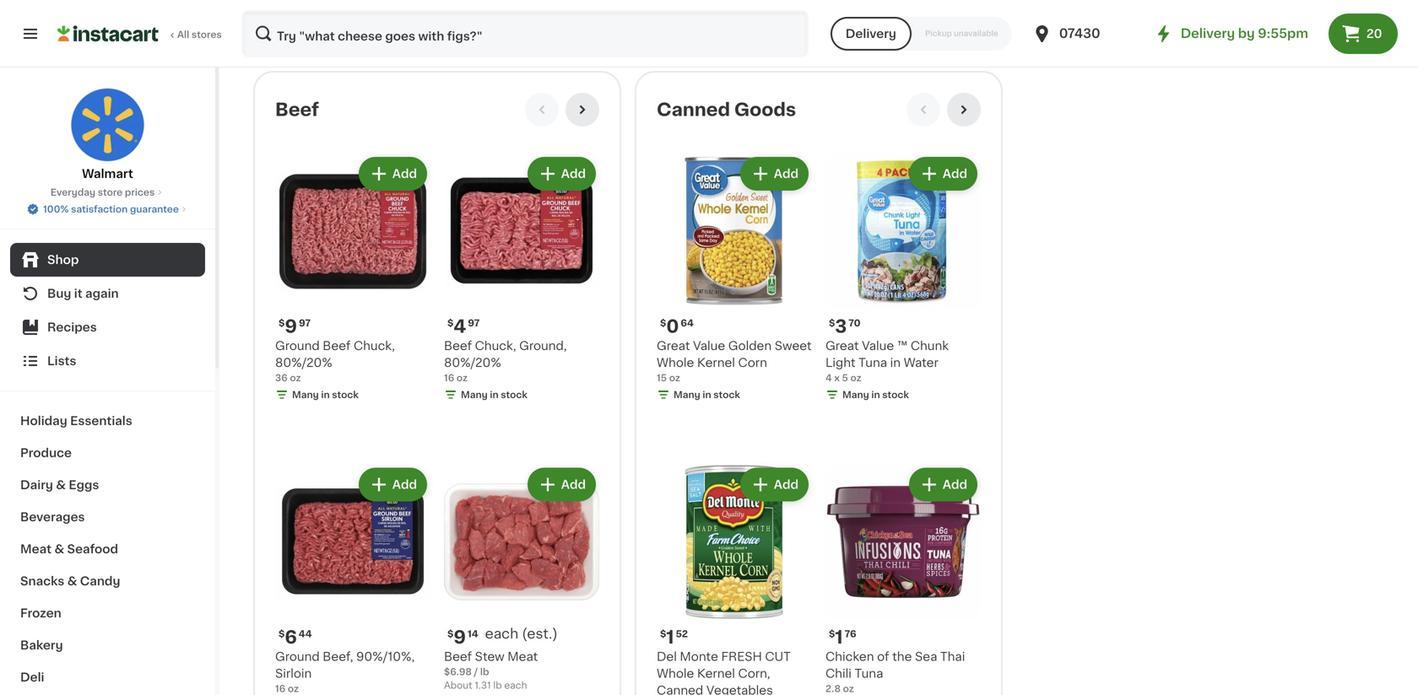 Task type: describe. For each thing, give the bounding box(es) containing it.
great value golden sweet whole kernel corn 15 oz
[[657, 340, 812, 383]]

great value ™ chunk light tuna in water 4 x 5 oz
[[826, 340, 949, 383]]

chuck, inside beef chuck, ground, 80%/20% 16 oz
[[475, 340, 517, 352]]

buy
[[47, 288, 71, 300]]

many in stock for 9
[[292, 391, 359, 400]]

ground beef chuck, 80%/20% 36 oz
[[275, 340, 395, 383]]

™
[[898, 340, 908, 352]]

many for 0
[[674, 391, 701, 400]]

recipes link
[[10, 311, 205, 345]]

water
[[904, 357, 939, 369]]

$ for del monte fresh cut whole kernel corn, canned vegetables
[[660, 630, 667, 639]]

1 for chicken of the sea thai chili tuna
[[836, 629, 843, 647]]

monte
[[680, 652, 719, 663]]

light
[[826, 357, 856, 369]]

walmart
[[82, 168, 133, 180]]

corn,
[[739, 669, 771, 680]]

again
[[85, 288, 119, 300]]

service type group
[[831, 17, 1012, 51]]

stock for 0
[[714, 391, 741, 400]]

many for 4
[[461, 391, 488, 400]]

sweet
[[775, 340, 812, 352]]

meat inside beef stew meat $6.98 / lb about 1.31 lb each
[[508, 652, 538, 663]]

ground for 80%/20%
[[275, 340, 320, 352]]

100%
[[43, 205, 69, 214]]

chicken
[[826, 652, 875, 663]]

shop link
[[10, 243, 205, 277]]

$ for ground beef chuck, 80%/20%
[[279, 319, 285, 328]]

dairy
[[20, 480, 53, 492]]

delivery for delivery by 9:55pm
[[1181, 27, 1236, 40]]

it
[[74, 288, 82, 300]]

dairy & eggs
[[20, 480, 99, 492]]

$ inside $ 9 14
[[448, 630, 454, 639]]

add for great value ™ chunk light tuna in water
[[943, 168, 968, 180]]

everyday store prices link
[[50, 186, 165, 199]]

$ 1 52
[[660, 629, 688, 647]]

holiday essentials link
[[10, 405, 205, 437]]

snacks & candy link
[[10, 566, 205, 598]]

in for 0
[[703, 391, 712, 400]]

oz inside chicken of the sea thai chili tuna 2.8 oz
[[843, 685, 854, 694]]

product group containing 3
[[826, 154, 981, 405]]

3
[[836, 318, 847, 336]]

add button for great value golden sweet whole kernel corn
[[742, 159, 807, 189]]

oz inside ground beef, 90%/10%, sirloin 16 oz
[[288, 685, 299, 694]]

0 vertical spatial 4
[[454, 318, 466, 336]]

add button for ground beef chuck, 80%/20%
[[360, 159, 426, 189]]

add for great value golden sweet whole kernel corn
[[774, 168, 799, 180]]

64
[[681, 319, 694, 328]]

20
[[1367, 28, 1383, 40]]

the
[[893, 652, 912, 663]]

ground beef, 90%/10%, sirloin 16 oz
[[275, 652, 415, 694]]

many for 9
[[292, 391, 319, 400]]

20 button
[[1329, 14, 1399, 54]]

stock for 4
[[501, 391, 528, 400]]

lists
[[47, 356, 76, 367]]

eligible
[[1119, 27, 1163, 39]]

$ for beef chuck, ground, 80%/20%
[[448, 319, 454, 328]]

prices
[[125, 188, 155, 197]]

candy
[[80, 576, 120, 588]]

store
[[98, 188, 123, 197]]

all stores link
[[57, 10, 223, 57]]

Search field
[[243, 12, 807, 56]]

44
[[299, 630, 312, 639]]

canned goods
[[657, 101, 797, 119]]

everyday
[[50, 188, 96, 197]]

chili
[[826, 669, 852, 680]]

9 for $ 9 97
[[285, 318, 297, 336]]

36
[[275, 374, 288, 383]]

52
[[676, 630, 688, 639]]

add for ground beef, 90%/10%, sirloin
[[393, 479, 417, 491]]

stock inside button
[[637, 1, 664, 10]]

beef,
[[323, 652, 353, 663]]

shop
[[47, 254, 79, 266]]

0
[[667, 318, 679, 336]]

07430 button
[[1033, 10, 1134, 57]]

beef link
[[275, 100, 319, 120]]

add for beef chuck, ground, 80%/20%
[[561, 168, 586, 180]]

golden
[[729, 340, 772, 352]]

vegetables
[[707, 685, 774, 696]]

100% satisfaction guarantee
[[43, 205, 179, 214]]

holiday
[[20, 416, 67, 427]]

$ for ground beef, 90%/10%, sirloin
[[279, 630, 285, 639]]

$ for great value golden sweet whole kernel corn
[[660, 319, 667, 328]]

9:55pm
[[1259, 27, 1309, 40]]

$ 0 64
[[660, 318, 694, 336]]

recipes
[[47, 322, 97, 334]]

oz inside ground beef chuck, 80%/20% 36 oz
[[290, 374, 301, 383]]

$ for chicken of the sea thai chili tuna
[[829, 630, 836, 639]]

produce link
[[10, 437, 205, 470]]

& for snacks
[[67, 576, 77, 588]]

80%/20% for 9
[[275, 357, 332, 369]]

2.8
[[826, 685, 841, 694]]

buy it again link
[[10, 277, 205, 311]]

value for 3
[[862, 340, 895, 352]]

many for 3
[[843, 391, 870, 400]]

bakery
[[20, 640, 63, 652]]

$ 9 97
[[279, 318, 311, 336]]

stock for 3
[[883, 391, 909, 400]]

6
[[285, 629, 297, 647]]

70
[[849, 319, 861, 328]]

cut
[[765, 652, 791, 663]]

all
[[177, 30, 189, 39]]

$6.98
[[444, 668, 472, 677]]

many in stock for 4
[[461, 391, 528, 400]]

$ 4 97
[[448, 318, 480, 336]]

delivery by 9:55pm link
[[1154, 24, 1309, 44]]



Task type: locate. For each thing, give the bounding box(es) containing it.
whole inside great value golden sweet whole kernel corn 15 oz
[[657, 357, 694, 369]]

$ up 36
[[279, 319, 285, 328]]

1 kernel from the top
[[697, 357, 736, 369]]

snacks
[[20, 576, 64, 588]]

(est.)
[[522, 628, 558, 642]]

1 vertical spatial canned
[[657, 685, 704, 696]]

1 left 52
[[667, 629, 674, 647]]

0 vertical spatial each
[[485, 628, 519, 642]]

value left ™
[[862, 340, 895, 352]]

15
[[657, 374, 667, 383]]

sea
[[915, 652, 938, 663]]

16 down $ 4 97
[[444, 374, 455, 383]]

0 vertical spatial kernel
[[697, 357, 736, 369]]

0 vertical spatial meat
[[20, 544, 52, 556]]

value for 0
[[693, 340, 726, 352]]

$ 3 70
[[829, 318, 861, 336]]

tuna inside great value ™ chunk light tuna in water 4 x 5 oz
[[859, 357, 888, 369]]

0 horizontal spatial great
[[657, 340, 690, 352]]

product group containing 4
[[444, 154, 600, 405]]

corn
[[739, 357, 768, 369]]

1 horizontal spatial delivery
[[1181, 27, 1236, 40]]

many in stock inside button
[[597, 1, 664, 10]]

ground up the sirloin in the bottom left of the page
[[275, 652, 320, 663]]

in for 9
[[321, 391, 330, 400]]

holiday essentials
[[20, 416, 132, 427]]

$ left 64
[[660, 319, 667, 328]]

1 vertical spatial kernel
[[697, 669, 736, 680]]

kernel down monte
[[697, 669, 736, 680]]

see eligible items
[[1093, 27, 1200, 39]]

oz right 2.8
[[843, 685, 854, 694]]

1 whole from the top
[[657, 357, 694, 369]]

0 vertical spatial &
[[56, 480, 66, 492]]

see eligible items button
[[1071, 19, 1221, 47]]

2 97 from the left
[[468, 319, 480, 328]]

$ inside $ 4 97
[[448, 319, 454, 328]]

canned inside the canned goods link
[[657, 101, 731, 119]]

$9.14 each (estimated) element
[[444, 627, 600, 649]]

stores
[[192, 30, 222, 39]]

2 ground from the top
[[275, 652, 320, 663]]

meat
[[20, 544, 52, 556], [508, 652, 538, 663]]

in inside great value ™ chunk light tuna in water 4 x 5 oz
[[891, 357, 901, 369]]

oz inside great value golden sweet whole kernel corn 15 oz
[[669, 374, 681, 383]]

14
[[468, 630, 479, 639]]

0 horizontal spatial 16
[[275, 685, 286, 694]]

1 horizontal spatial 1
[[836, 629, 843, 647]]

$ inside $ 3 70
[[829, 319, 836, 328]]

beverages link
[[10, 502, 205, 534]]

beef for beef chuck, ground, 80%/20% 16 oz
[[444, 340, 472, 352]]

each (est.)
[[485, 628, 558, 642]]

2 great from the left
[[826, 340, 859, 352]]

80%/20%
[[275, 357, 332, 369], [444, 357, 501, 369]]

stock for 9
[[332, 391, 359, 400]]

16 inside beef chuck, ground, 80%/20% 16 oz
[[444, 374, 455, 383]]

canned down del
[[657, 685, 704, 696]]

many in stock for 3
[[843, 391, 909, 400]]

chuck, inside ground beef chuck, 80%/20% 36 oz
[[354, 340, 395, 352]]

produce
[[20, 448, 72, 459]]

add
[[393, 168, 417, 180], [561, 168, 586, 180], [774, 168, 799, 180], [943, 168, 968, 180], [393, 479, 417, 491], [561, 479, 586, 491], [774, 479, 799, 491], [943, 479, 968, 491]]

1 97 from the left
[[299, 319, 311, 328]]

ground inside ground beef chuck, 80%/20% 36 oz
[[275, 340, 320, 352]]

1 vertical spatial 4
[[826, 374, 832, 383]]

16 for sirloin
[[275, 685, 286, 694]]

whole
[[657, 357, 694, 369], [657, 669, 694, 680]]

1 1 from the left
[[667, 629, 674, 647]]

meat up snacks in the bottom left of the page
[[20, 544, 52, 556]]

1 horizontal spatial 16
[[444, 374, 455, 383]]

80%/20% inside beef chuck, ground, 80%/20% 16 oz
[[444, 357, 501, 369]]

tuna inside chicken of the sea thai chili tuna 2.8 oz
[[855, 669, 884, 680]]

1 canned from the top
[[657, 101, 731, 119]]

beverages
[[20, 512, 85, 524]]

chunk
[[911, 340, 949, 352]]

1 horizontal spatial 9
[[454, 629, 466, 647]]

many
[[597, 1, 624, 10], [292, 391, 319, 400], [461, 391, 488, 400], [674, 391, 701, 400], [843, 391, 870, 400]]

1 horizontal spatial great
[[826, 340, 859, 352]]

oz right '5'
[[851, 374, 862, 383]]

items
[[1166, 27, 1200, 39]]

meat & seafood link
[[10, 534, 205, 566]]

1 horizontal spatial 80%/20%
[[444, 357, 501, 369]]

97 inside $ 4 97
[[468, 319, 480, 328]]

1 vertical spatial 9
[[454, 629, 466, 647]]

product group
[[275, 154, 431, 405], [444, 154, 600, 405], [657, 154, 812, 405], [826, 154, 981, 405], [275, 465, 431, 696], [444, 465, 600, 693], [657, 465, 812, 696], [826, 465, 981, 696]]

add for chicken of the sea thai chili tuna
[[943, 479, 968, 491]]

beef chuck, ground, 80%/20% 16 oz
[[444, 340, 567, 383]]

beef stew meat $6.98 / lb about 1.31 lb each
[[444, 652, 538, 691]]

9 for $ 9 14
[[454, 629, 466, 647]]

meat down $9.14 each (estimated) element
[[508, 652, 538, 663]]

lb
[[480, 668, 489, 677], [494, 682, 502, 691]]

frozen
[[20, 608, 61, 620]]

beef inside beef stew meat $6.98 / lb about 1.31 lb each
[[444, 652, 472, 663]]

4
[[454, 318, 466, 336], [826, 374, 832, 383]]

$ left 52
[[660, 630, 667, 639]]

0 vertical spatial whole
[[657, 357, 694, 369]]

4 left x
[[826, 374, 832, 383]]

each inside beef stew meat $6.98 / lb about 1.31 lb each
[[505, 682, 527, 691]]

& inside dairy & eggs 'link'
[[56, 480, 66, 492]]

delivery inside "delivery" button
[[846, 28, 897, 40]]

4 up beef chuck, ground, 80%/20% 16 oz
[[454, 318, 466, 336]]

0 horizontal spatial 9
[[285, 318, 297, 336]]

kernel for value
[[697, 357, 736, 369]]

& down beverages
[[54, 544, 64, 556]]

0 horizontal spatial value
[[693, 340, 726, 352]]

beef for beef stew meat $6.98 / lb about 1.31 lb each
[[444, 652, 472, 663]]

1 value from the left
[[693, 340, 726, 352]]

walmart logo image
[[71, 88, 145, 162]]

essentials
[[70, 416, 132, 427]]

add button for chicken of the sea thai chili tuna
[[911, 470, 976, 500]]

in inside button
[[626, 1, 635, 10]]

frozen link
[[10, 598, 205, 630]]

1 horizontal spatial chuck,
[[475, 340, 517, 352]]

product group containing 0
[[657, 154, 812, 405]]

tuna down of
[[855, 669, 884, 680]]

80%/20% down $ 4 97
[[444, 357, 501, 369]]

oz right 36
[[290, 374, 301, 383]]

2 1 from the left
[[836, 629, 843, 647]]

whole for great
[[657, 357, 694, 369]]

oz right 15
[[669, 374, 681, 383]]

2 canned from the top
[[657, 685, 704, 696]]

add button for ground beef, 90%/10%, sirloin
[[360, 470, 426, 500]]

beef for beef
[[275, 101, 319, 119]]

of
[[878, 652, 890, 663]]

thai
[[941, 652, 966, 663]]

0 horizontal spatial meat
[[20, 544, 52, 556]]

great down the 0
[[657, 340, 690, 352]]

0 vertical spatial ground
[[275, 340, 320, 352]]

fresh
[[722, 652, 762, 663]]

97
[[299, 319, 311, 328], [468, 319, 480, 328]]

ground for sirloin
[[275, 652, 320, 663]]

16 for 80%/20%
[[444, 374, 455, 383]]

oz down $ 4 97
[[457, 374, 468, 383]]

1 vertical spatial meat
[[508, 652, 538, 663]]

97 up beef chuck, ground, 80%/20% 16 oz
[[468, 319, 480, 328]]

100% satisfaction guarantee button
[[26, 199, 189, 216]]

2 whole from the top
[[657, 669, 694, 680]]

2 chuck, from the left
[[475, 340, 517, 352]]

1 vertical spatial tuna
[[855, 669, 884, 680]]

meat & seafood
[[20, 544, 118, 556]]

80%/20% for 4
[[444, 357, 501, 369]]

None search field
[[242, 10, 809, 57]]

whole for del
[[657, 669, 694, 680]]

97 for 4
[[468, 319, 480, 328]]

value down 64
[[693, 340, 726, 352]]

kernel inside great value golden sweet whole kernel corn 15 oz
[[697, 357, 736, 369]]

whole down del
[[657, 669, 694, 680]]

meat inside meat & seafood link
[[20, 544, 52, 556]]

2 vertical spatial &
[[67, 576, 77, 588]]

$ 1 76
[[829, 629, 857, 647]]

great up light
[[826, 340, 859, 352]]

add for del monte fresh cut whole kernel corn, canned vegetables
[[774, 479, 799, 491]]

97 for 9
[[299, 319, 311, 328]]

$ inside $ 1 76
[[829, 630, 836, 639]]

ground down $ 9 97
[[275, 340, 320, 352]]

80%/20% inside ground beef chuck, 80%/20% 36 oz
[[275, 357, 332, 369]]

$ up beef chuck, ground, 80%/20% 16 oz
[[448, 319, 454, 328]]

1 horizontal spatial 4
[[826, 374, 832, 383]]

1 horizontal spatial lb
[[494, 682, 502, 691]]

1 vertical spatial ground
[[275, 652, 320, 663]]

canned goods link
[[657, 100, 797, 120]]

1 for del monte fresh cut whole kernel corn, canned vegetables
[[667, 629, 674, 647]]

about
[[444, 682, 473, 691]]

1 horizontal spatial meat
[[508, 652, 538, 663]]

see
[[1093, 27, 1116, 39]]

1 80%/20% from the left
[[275, 357, 332, 369]]

seafood
[[67, 544, 118, 556]]

1
[[667, 629, 674, 647], [836, 629, 843, 647]]

$ left the 14 on the bottom of page
[[448, 630, 454, 639]]

kernel inside del monte fresh cut whole kernel corn, canned vegetables
[[697, 669, 736, 680]]

$ for great value ™ chunk light tuna in water
[[829, 319, 836, 328]]

0 horizontal spatial delivery
[[846, 28, 897, 40]]

kernel left corn
[[697, 357, 736, 369]]

80%/20% up 36
[[275, 357, 332, 369]]

all stores
[[177, 30, 222, 39]]

& for dairy
[[56, 480, 66, 492]]

1 chuck, from the left
[[354, 340, 395, 352]]

in for 3
[[872, 391, 881, 400]]

value inside great value golden sweet whole kernel corn 15 oz
[[693, 340, 726, 352]]

add for ground beef chuck, 80%/20%
[[393, 168, 417, 180]]

value
[[693, 340, 726, 352], [862, 340, 895, 352]]

many in stock for 0
[[674, 391, 741, 400]]

07430
[[1060, 27, 1101, 40]]

many in stock button
[[581, 0, 731, 15]]

tuna right light
[[859, 357, 888, 369]]

add button
[[360, 159, 426, 189], [529, 159, 595, 189], [742, 159, 807, 189], [911, 159, 976, 189], [360, 470, 426, 500], [529, 470, 595, 500], [742, 470, 807, 500], [911, 470, 976, 500]]

eggs
[[69, 480, 99, 492]]

$ left 44
[[279, 630, 285, 639]]

great for 0
[[657, 340, 690, 352]]

great inside great value ™ chunk light tuna in water 4 x 5 oz
[[826, 340, 859, 352]]

$ inside $ 0 64
[[660, 319, 667, 328]]

1 vertical spatial each
[[505, 682, 527, 691]]

& left the eggs on the bottom left
[[56, 480, 66, 492]]

0 vertical spatial 9
[[285, 318, 297, 336]]

$ 6 44
[[279, 629, 312, 647]]

& inside the snacks & candy "link"
[[67, 576, 77, 588]]

canned left goods
[[657, 101, 731, 119]]

$ left 70
[[829, 319, 836, 328]]

delivery button
[[831, 17, 912, 51]]

lb right 1.31
[[494, 682, 502, 691]]

everyday store prices
[[50, 188, 155, 197]]

bakery link
[[10, 630, 205, 662]]

kernel for monte
[[697, 669, 736, 680]]

0 vertical spatial lb
[[480, 668, 489, 677]]

0 horizontal spatial 4
[[454, 318, 466, 336]]

each up stew
[[485, 628, 519, 642]]

buy it again
[[47, 288, 119, 300]]

16 down the sirloin in the bottom left of the page
[[275, 685, 286, 694]]

1 vertical spatial &
[[54, 544, 64, 556]]

beef inside ground beef chuck, 80%/20% 36 oz
[[323, 340, 351, 352]]

ground
[[275, 340, 320, 352], [275, 652, 320, 663]]

oz inside great value ™ chunk light tuna in water 4 x 5 oz
[[851, 374, 862, 383]]

1 vertical spatial whole
[[657, 669, 694, 680]]

oz inside beef chuck, ground, 80%/20% 16 oz
[[457, 374, 468, 383]]

del
[[657, 652, 677, 663]]

& inside meat & seafood link
[[54, 544, 64, 556]]

ground inside ground beef, 90%/10%, sirloin 16 oz
[[275, 652, 320, 663]]

1 horizontal spatial 97
[[468, 319, 480, 328]]

whole up 15
[[657, 357, 694, 369]]

add for beef stew meat
[[561, 479, 586, 491]]

great inside great value golden sweet whole kernel corn 15 oz
[[657, 340, 690, 352]]

0 horizontal spatial lb
[[480, 668, 489, 677]]

$ inside $ 1 52
[[660, 630, 667, 639]]

0 horizontal spatial 80%/20%
[[275, 357, 332, 369]]

9 up 36
[[285, 318, 297, 336]]

0 vertical spatial tuna
[[859, 357, 888, 369]]

/
[[474, 668, 478, 677]]

delivery
[[1181, 27, 1236, 40], [846, 28, 897, 40]]

97 up ground beef chuck, 80%/20% 36 oz
[[299, 319, 311, 328]]

snacks & candy
[[20, 576, 120, 588]]

add button for great value ™ chunk light tuna in water
[[911, 159, 976, 189]]

satisfaction
[[71, 205, 128, 214]]

lb right /
[[480, 668, 489, 677]]

0 horizontal spatial chuck,
[[354, 340, 395, 352]]

great for 3
[[826, 340, 859, 352]]

90%/10%,
[[356, 652, 415, 663]]

9
[[285, 318, 297, 336], [454, 629, 466, 647]]

0 vertical spatial 16
[[444, 374, 455, 383]]

value inside great value ™ chunk light tuna in water 4 x 5 oz
[[862, 340, 895, 352]]

2 80%/20% from the left
[[444, 357, 501, 369]]

2 value from the left
[[862, 340, 895, 352]]

beef inside beef chuck, ground, 80%/20% 16 oz
[[444, 340, 472, 352]]

$ inside $ 9 97
[[279, 319, 285, 328]]

each right 1.31
[[505, 682, 527, 691]]

$ left 76
[[829, 630, 836, 639]]

0 horizontal spatial 97
[[299, 319, 311, 328]]

2 kernel from the top
[[697, 669, 736, 680]]

product group containing 6
[[275, 465, 431, 696]]

delivery for delivery
[[846, 28, 897, 40]]

$ inside '$ 6 44'
[[279, 630, 285, 639]]

$ 9 14
[[448, 629, 479, 647]]

9 left the 14 on the bottom of page
[[454, 629, 466, 647]]

dairy & eggs link
[[10, 470, 205, 502]]

instacart logo image
[[57, 24, 159, 44]]

in for 4
[[490, 391, 499, 400]]

& left candy on the bottom
[[67, 576, 77, 588]]

1 vertical spatial 16
[[275, 685, 286, 694]]

add button for del monte fresh cut whole kernel corn, canned vegetables
[[742, 470, 807, 500]]

& for meat
[[54, 544, 64, 556]]

lists link
[[10, 345, 205, 378]]

0 vertical spatial canned
[[657, 101, 731, 119]]

1 horizontal spatial value
[[862, 340, 895, 352]]

1 ground from the top
[[275, 340, 320, 352]]

0 horizontal spatial 1
[[667, 629, 674, 647]]

16 inside ground beef, 90%/10%, sirloin 16 oz
[[275, 685, 286, 694]]

x
[[835, 374, 840, 383]]

1 great from the left
[[657, 340, 690, 352]]

kernel
[[697, 357, 736, 369], [697, 669, 736, 680]]

4 inside great value ™ chunk light tuna in water 4 x 5 oz
[[826, 374, 832, 383]]

stew
[[475, 652, 505, 663]]

1 left 76
[[836, 629, 843, 647]]

97 inside $ 9 97
[[299, 319, 311, 328]]

oz down the sirloin in the bottom left of the page
[[288, 685, 299, 694]]

canned inside del monte fresh cut whole kernel corn, canned vegetables
[[657, 685, 704, 696]]

1 vertical spatial lb
[[494, 682, 502, 691]]

whole inside del monte fresh cut whole kernel corn, canned vegetables
[[657, 669, 694, 680]]

add button for beef chuck, ground, 80%/20%
[[529, 159, 595, 189]]

great
[[657, 340, 690, 352], [826, 340, 859, 352]]

add button for beef stew meat
[[529, 470, 595, 500]]

many inside button
[[597, 1, 624, 10]]



Task type: vqa. For each thing, say whether or not it's contained in the screenshot.
VALUE in the Great Value Golden Sweet Whole Kernel Corn 15 oz
yes



